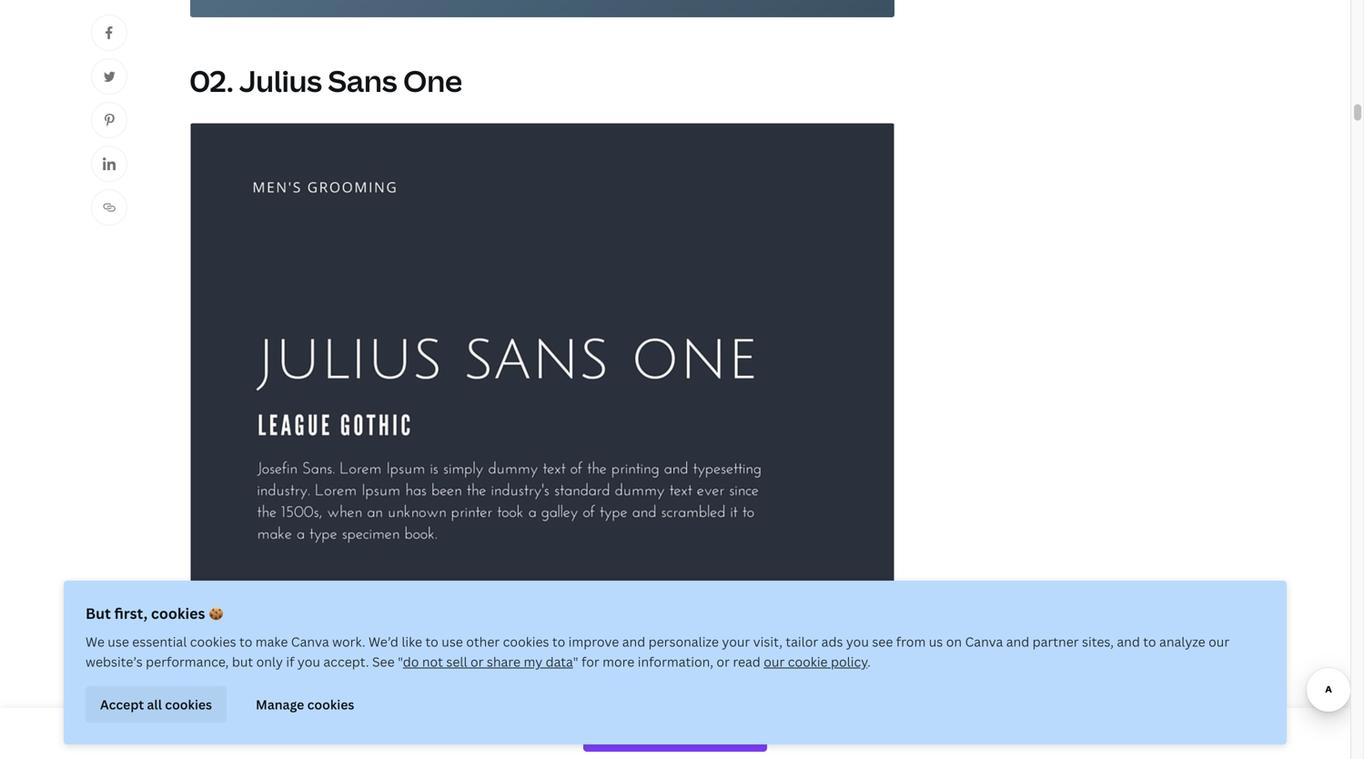 Task type: locate. For each thing, give the bounding box(es) containing it.
0 vertical spatial our
[[1209, 633, 1230, 651]]

02. julius sans one
[[189, 61, 463, 101]]

to left analyze
[[1144, 633, 1157, 651]]

cookies right 'all'
[[165, 696, 212, 713]]

1 vertical spatial one
[[271, 737, 300, 757]]

or right sell
[[471, 653, 484, 671]]

and
[[623, 633, 646, 651], [1007, 633, 1030, 651], [1118, 633, 1141, 651]]

our down visit,
[[764, 653, 785, 671]]

0 horizontal spatial sans
[[234, 737, 267, 757]]

sell
[[446, 653, 468, 671]]

all
[[147, 696, 162, 713]]

1 use from the left
[[108, 633, 129, 651]]

one
[[403, 61, 463, 101], [271, 737, 300, 757]]

1 or from the left
[[471, 653, 484, 671]]

0 horizontal spatial use
[[108, 633, 129, 651]]

see
[[372, 653, 395, 671]]

1 horizontal spatial sans
[[328, 61, 397, 101]]

and left partner
[[1007, 633, 1030, 651]]

its
[[441, 737, 458, 757]]

" right see
[[398, 653, 403, 671]]

cookie
[[788, 653, 828, 671]]

0 vertical spatial one
[[403, 61, 463, 101]]

canva right on at right
[[966, 633, 1004, 651]]

1 " from the left
[[398, 653, 403, 671]]

0 horizontal spatial julius
[[189, 737, 231, 757]]

1 vertical spatial our
[[764, 653, 785, 671]]

"
[[398, 653, 403, 671], [573, 653, 579, 671]]

cookies
[[151, 604, 205, 623], [190, 633, 236, 651], [503, 633, 549, 651], [165, 696, 212, 713], [307, 696, 355, 713]]

other
[[466, 633, 500, 651]]

more
[[603, 653, 635, 671]]

and right sites,
[[1118, 633, 1141, 651]]

julius inside julius sans one offers a fine stroke, its broader baseline makes it a great display font. with a similar
[[189, 737, 231, 757]]

julius sans one offers a fine stroke, its broader baseline makes it a great display font. with a similar
[[189, 737, 882, 759]]

1 horizontal spatial our
[[1209, 633, 1230, 651]]

1 vertical spatial you
[[298, 653, 320, 671]]

display
[[696, 737, 747, 757]]

you
[[847, 633, 869, 651], [298, 653, 320, 671]]

policy
[[831, 653, 868, 671]]

make
[[256, 633, 288, 651]]

and up do not sell or share my data " for more information, or read our cookie policy .
[[623, 633, 646, 651]]

share
[[487, 653, 521, 671]]

do
[[403, 653, 419, 671]]

a right with
[[823, 737, 832, 757]]

canva up if on the bottom left of page
[[291, 633, 329, 651]]

we
[[86, 633, 105, 651]]

sans
[[328, 61, 397, 101], [234, 737, 267, 757]]

essential
[[132, 633, 187, 651]]

🍪
[[209, 604, 223, 623]]

but
[[232, 653, 253, 671]]

1 horizontal spatial use
[[442, 633, 463, 651]]

to up data
[[553, 633, 566, 651]]

use up website's
[[108, 633, 129, 651]]

to up the but
[[239, 633, 253, 651]]

like
[[402, 633, 423, 651]]

makes
[[584, 737, 628, 757]]

julius right 02.
[[239, 61, 322, 101]]

1 horizontal spatial "
[[573, 653, 579, 671]]

1 a from the left
[[348, 737, 356, 757]]

offers
[[303, 737, 345, 757]]

1 horizontal spatial julius
[[239, 61, 322, 101]]

0 horizontal spatial a
[[348, 737, 356, 757]]

canva
[[291, 633, 329, 651], [966, 633, 1004, 651]]

our
[[1209, 633, 1230, 651], [764, 653, 785, 671]]

to
[[239, 633, 253, 651], [426, 633, 439, 651], [553, 633, 566, 651], [1144, 633, 1157, 651]]

use
[[108, 633, 129, 651], [442, 633, 463, 651]]

or
[[471, 653, 484, 671], [717, 653, 730, 671]]

2 horizontal spatial and
[[1118, 633, 1141, 651]]

0 horizontal spatial or
[[471, 653, 484, 671]]

manage cookies button
[[241, 687, 369, 723]]

accept.
[[324, 653, 369, 671]]

2 horizontal spatial a
[[823, 737, 832, 757]]

data
[[546, 653, 573, 671]]

0 horizontal spatial you
[[298, 653, 320, 671]]

or left read
[[717, 653, 730, 671]]

from
[[897, 633, 926, 651]]

read
[[733, 653, 761, 671]]

02.
[[189, 61, 233, 101]]

0 horizontal spatial canva
[[291, 633, 329, 651]]

a
[[348, 737, 356, 757], [645, 737, 653, 757], [823, 737, 832, 757]]

julius down accept all cookies button at the left bottom of the page
[[189, 737, 231, 757]]

0 horizontal spatial and
[[623, 633, 646, 651]]

tailor
[[786, 633, 819, 651]]

4 to from the left
[[1144, 633, 1157, 651]]

performance,
[[146, 653, 229, 671]]

you right if on the bottom left of page
[[298, 653, 320, 671]]

1 vertical spatial julius
[[189, 737, 231, 757]]

to right 'like'
[[426, 633, 439, 651]]

similar
[[835, 737, 882, 757]]

but first, cookies 🍪
[[86, 604, 223, 623]]

website's
[[86, 653, 143, 671]]

1 horizontal spatial canva
[[966, 633, 1004, 651]]

1 horizontal spatial one
[[403, 61, 463, 101]]

2 and from the left
[[1007, 633, 1030, 651]]

julius
[[239, 61, 322, 101], [189, 737, 231, 757]]

you up policy
[[847, 633, 869, 651]]

cookies up offers
[[307, 696, 355, 713]]

0 vertical spatial you
[[847, 633, 869, 651]]

1 vertical spatial sans
[[234, 737, 267, 757]]

1 horizontal spatial a
[[645, 737, 653, 757]]

0 vertical spatial julius
[[239, 61, 322, 101]]

" left for
[[573, 653, 579, 671]]

0 horizontal spatial one
[[271, 737, 300, 757]]

1 horizontal spatial and
[[1007, 633, 1030, 651]]

a left fine
[[348, 737, 356, 757]]

if
[[286, 653, 295, 671]]

0 horizontal spatial "
[[398, 653, 403, 671]]

our right analyze
[[1209, 633, 1230, 651]]

a right it
[[645, 737, 653, 757]]

stroke,
[[390, 737, 437, 757]]

manage
[[256, 696, 304, 713]]

1 horizontal spatial or
[[717, 653, 730, 671]]

3 and from the left
[[1118, 633, 1141, 651]]

partner
[[1033, 633, 1079, 651]]

sites,
[[1083, 633, 1114, 651]]

use up sell
[[442, 633, 463, 651]]



Task type: vqa. For each thing, say whether or not it's contained in the screenshot.
use
yes



Task type: describe. For each thing, give the bounding box(es) containing it.
but
[[86, 604, 111, 623]]

1 to from the left
[[239, 633, 253, 651]]

cookies inside button
[[165, 696, 212, 713]]

cookies down 🍪
[[190, 633, 236, 651]]

cookies inside button
[[307, 696, 355, 713]]

work.
[[332, 633, 366, 651]]

your
[[722, 633, 750, 651]]

manage cookies
[[256, 696, 355, 713]]

accept
[[100, 696, 144, 713]]

with
[[787, 737, 820, 757]]

0 vertical spatial sans
[[328, 61, 397, 101]]

accept all cookies
[[100, 696, 212, 713]]

cookies up my
[[503, 633, 549, 651]]

on
[[947, 633, 962, 651]]

sans inside julius sans one offers a fine stroke, its broader baseline makes it a great display font. with a similar
[[234, 737, 267, 757]]

for
[[582, 653, 600, 671]]

2 a from the left
[[645, 737, 653, 757]]

fine
[[360, 737, 386, 757]]

3 to from the left
[[553, 633, 566, 651]]

we use essential cookies to make canva work. we'd like to use other cookies to improve and personalize your visit, tailor ads you see from us on canva and partner sites, and to analyze our website's performance, but only if you accept. see "
[[86, 633, 1230, 671]]

1 horizontal spatial you
[[847, 633, 869, 651]]

broader
[[461, 737, 518, 757]]

1 and from the left
[[623, 633, 646, 651]]

ads
[[822, 633, 844, 651]]

improve
[[569, 633, 619, 651]]

our cookie policy link
[[764, 653, 868, 671]]

accept all cookies button
[[86, 687, 227, 723]]

3 a from the left
[[823, 737, 832, 757]]

.
[[868, 653, 871, 671]]

do not sell or share my data " for more information, or read our cookie policy .
[[403, 653, 871, 671]]

one inside julius sans one offers a fine stroke, its broader baseline makes it a great display font. with a similar
[[271, 737, 300, 757]]

see
[[873, 633, 894, 651]]

0 horizontal spatial our
[[764, 653, 785, 671]]

we'd
[[369, 633, 399, 651]]

" inside we use essential cookies to make canva work. we'd like to use other cookies to improve and personalize your visit, tailor ads you see from us on canva and partner sites, and to analyze our website's performance, but only if you accept. see "
[[398, 653, 403, 671]]

2 canva from the left
[[966, 633, 1004, 651]]

it
[[631, 737, 641, 757]]

cookies up essential
[[151, 604, 205, 623]]

only
[[256, 653, 283, 671]]

analyze
[[1160, 633, 1206, 651]]

font.
[[750, 737, 784, 757]]

1 canva from the left
[[291, 633, 329, 651]]

first,
[[114, 604, 148, 623]]

do not sell or share my data link
[[403, 653, 573, 671]]

our inside we use essential cookies to make canva work. we'd like to use other cookies to improve and personalize your visit, tailor ads you see from us on canva and partner sites, and to analyze our website's performance, but only if you accept. see "
[[1209, 633, 1230, 651]]

great
[[657, 737, 693, 757]]

us
[[929, 633, 944, 651]]

information,
[[638, 653, 714, 671]]

2 use from the left
[[442, 633, 463, 651]]

2 to from the left
[[426, 633, 439, 651]]

not
[[422, 653, 443, 671]]

personalize
[[649, 633, 719, 651]]

2 or from the left
[[717, 653, 730, 671]]

visit,
[[754, 633, 783, 651]]

my
[[524, 653, 543, 671]]

baseline
[[521, 737, 580, 757]]

2 " from the left
[[573, 653, 579, 671]]



